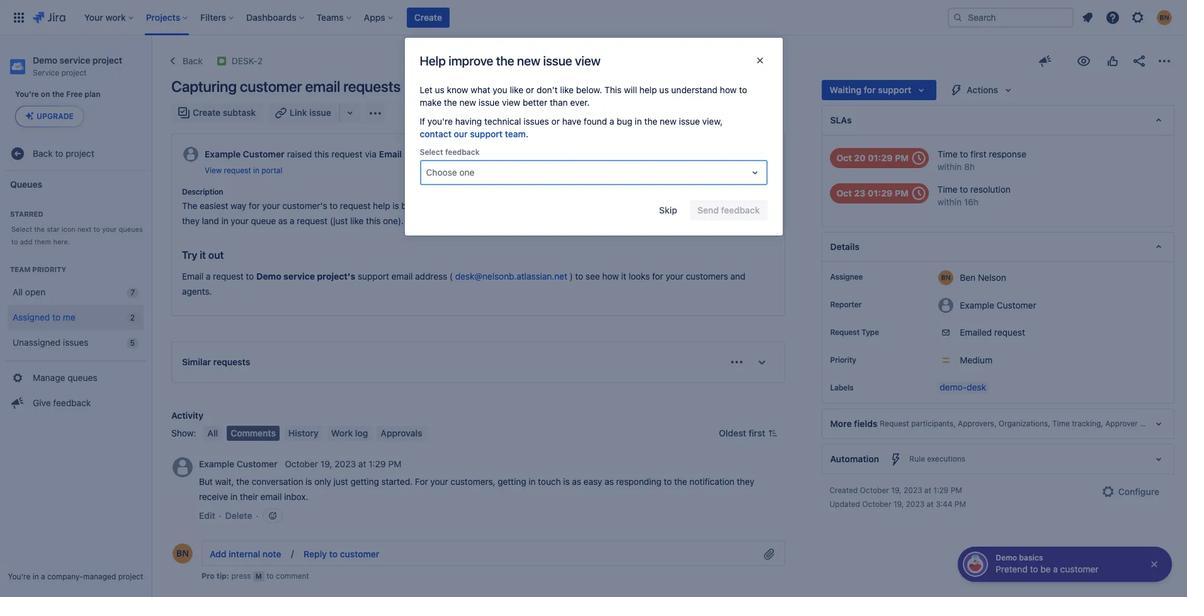 Task type: describe. For each thing, give the bounding box(es) containing it.
2 horizontal spatial as
[[605, 476, 614, 487]]

skip
[[659, 205, 677, 215]]

view,
[[702, 116, 723, 127]]

participants,
[[911, 419, 956, 428]]

reply to customer
[[304, 549, 379, 560]]

the easiest way for your customer's to request help is by sending an email request to your service project. when emails get sent to your project, they land in your queue as a request (just like this one).
[[182, 200, 764, 226]]

will
[[624, 84, 637, 95]]

land
[[202, 215, 219, 226]]

than
[[550, 97, 568, 108]]

desk@nelsonb.atlassian.net link
[[455, 271, 567, 282]]

1 horizontal spatial new
[[517, 53, 541, 68]]

desk@nelsonb.atlassian.net
[[455, 271, 567, 282]]

configure
[[1119, 486, 1160, 497]]

your inside select the star icon next to your queues to add them here.
[[102, 225, 117, 233]]

1 horizontal spatial demo
[[256, 271, 281, 282]]

demo-
[[940, 382, 967, 392]]

2 vertical spatial 19,
[[894, 500, 904, 509]]

support inside if you're having technical issues or have found a bug in the new issue view, contact our support team .
[[470, 129, 503, 139]]

back link
[[164, 51, 206, 71]]

your left project,
[[711, 200, 729, 211]]

issue up 'don't'
[[543, 53, 572, 68]]

select for select the star icon next to your queues to add them here.
[[11, 225, 32, 233]]

new inside let us know what you like or don't like below. this will help us understand how to make the new issue view better than ever.
[[460, 97, 476, 108]]

details
[[740, 149, 767, 159]]

pm up started.
[[388, 459, 401, 470]]

easiest
[[200, 200, 228, 211]]

you
[[493, 84, 508, 95]]

0 vertical spatial customer
[[240, 77, 302, 95]]

created october 19, 2023 at 1:29 pm updated october 19, 2023 at 3:44 pm
[[830, 486, 966, 509]]

priority inside team priority group
[[32, 265, 66, 273]]

how inside ) to see how it looks for your customers and agents.
[[602, 271, 619, 282]]

16h
[[964, 197, 979, 207]]

1 horizontal spatial requests
[[343, 77, 401, 95]]

team
[[505, 129, 526, 139]]

similar requests
[[182, 356, 250, 367]]

medium
[[960, 355, 993, 365]]

unassigned
[[13, 337, 60, 347]]

your left project.
[[527, 200, 545, 211]]

link issue
[[290, 107, 331, 118]]

comment
[[276, 571, 309, 581]]

how inside let us know what you like or don't like below. this will help us understand how to make the new issue view better than ever.
[[720, 84, 737, 95]]

time for time to resolution within 16h
[[938, 184, 958, 195]]

or inside let us know what you like or don't like below. this will help us understand how to make the new issue view better than ever.
[[526, 84, 534, 95]]

your down the way
[[231, 215, 249, 226]]

just
[[334, 476, 348, 487]]

project up free
[[61, 68, 87, 77]]

0 horizontal spatial 1:29
[[369, 459, 386, 470]]

project right managed
[[118, 572, 143, 581]]

the inside select the star icon next to your queues to add them here.
[[34, 225, 45, 233]]

.
[[526, 129, 529, 139]]

like inside the easiest way for your customer's to request help is by sending an email request to your service project. when emails get sent to your project, they land in your queue as a request (just like this one).
[[350, 215, 364, 226]]

managed
[[83, 572, 116, 581]]

for inside ) to see how it looks for your customers and agents.
[[652, 271, 664, 282]]

edit button
[[199, 510, 215, 522]]

customer inside demo basics pretend to be a customer
[[1061, 564, 1099, 574]]

bug
[[617, 116, 633, 127]]

a inside the easiest way for your customer's to request help is by sending an email request to your service project. when emails get sent to your project, they land in your queue as a request (just like this one).
[[290, 215, 295, 226]]

issues inside if you're having technical issues or have found a bug in the new issue view, contact our support team .
[[524, 116, 549, 127]]

oct 23 01:29 pm
[[837, 188, 909, 198]]

23
[[854, 188, 866, 198]]

capturing customer email requests
[[171, 77, 401, 95]]

help inside the easiest way for your customer's to request help is by sending an email request to your service project. when emails get sent to your project, they land in your queue as a request (just like this one).
[[373, 200, 390, 211]]

0 vertical spatial october
[[285, 459, 318, 470]]

select for select feedback
[[420, 147, 443, 157]]

Search field
[[948, 7, 1074, 27]]

assigned to me
[[13, 312, 75, 322]]

5
[[130, 338, 135, 348]]

to inside ) to see how it looks for your customers and agents.
[[575, 271, 583, 282]]

in left touch
[[529, 476, 536, 487]]

notification
[[690, 476, 735, 487]]

to inside time to resolution within 16h
[[960, 184, 968, 195]]

automation element
[[822, 444, 1175, 474]]

assigned
[[13, 312, 50, 322]]

0 vertical spatial email
[[379, 149, 402, 159]]

1 horizontal spatial as
[[572, 476, 581, 487]]

delete
[[225, 510, 252, 521]]

back for back to project
[[33, 148, 53, 158]]

1 horizontal spatial like
[[510, 84, 524, 95]]

create banner
[[0, 0, 1187, 35]]

it inside ) to see how it looks for your customers and agents.
[[621, 271, 626, 282]]

more fields request participants, approvers, organizations, time tracking, approver groups, comp
[[830, 418, 1187, 429]]

me
[[63, 312, 75, 322]]

add internal note
[[210, 549, 281, 560]]

email up link issue
[[305, 77, 340, 95]]

manage
[[33, 372, 65, 383]]

1 horizontal spatial priority
[[830, 355, 857, 365]]

in inside view request in portal 'link'
[[253, 166, 259, 175]]

pm up 3:44
[[951, 486, 962, 495]]

clockicon image for oct 23 01:29 pm
[[909, 183, 929, 203]]

way
[[231, 200, 246, 211]]

in left the company-
[[33, 572, 39, 581]]

and
[[731, 271, 746, 282]]

conversation
[[252, 476, 303, 487]]

in left their
[[230, 491, 238, 502]]

0 vertical spatial request
[[830, 328, 860, 337]]

you're in a company-managed project
[[8, 572, 143, 581]]

rule
[[910, 454, 925, 464]]

their
[[240, 491, 258, 502]]

log
[[355, 428, 368, 438]]

they inside the easiest way for your customer's to request help is by sending an email request to your service project. when emails get sent to your project, they land in your queue as a request (just like this one).
[[182, 215, 200, 226]]

comp
[[1170, 419, 1187, 428]]

feedback for give feedback
[[53, 397, 91, 408]]

they inside but wait, the conversation is only just getting started. for your customers, getting in touch is as easy as responding to the notification they receive in their email inbox.
[[737, 476, 755, 487]]

here.
[[53, 237, 70, 246]]

hide details
[[718, 149, 767, 159]]

1 vertical spatial 2023
[[904, 486, 922, 495]]

0 vertical spatial 19,
[[321, 459, 332, 470]]

show image
[[752, 352, 772, 372]]

october 19, 2023 at 1:29 pm
[[285, 459, 401, 470]]

the right on
[[52, 89, 64, 99]]

address
[[415, 271, 447, 282]]

demo-desk
[[940, 382, 987, 392]]

a up agents.
[[206, 271, 211, 282]]

issue inside button
[[309, 107, 331, 118]]

first inside time to first response within 8h
[[971, 149, 987, 159]]

queue
[[251, 215, 276, 226]]

request down out
[[213, 271, 244, 282]]

for
[[415, 476, 428, 487]]

next
[[77, 225, 92, 233]]

an
[[448, 200, 458, 211]]

emailed
[[960, 327, 992, 338]]

0 horizontal spatial requests
[[213, 356, 250, 367]]

time for time to first response within 8h
[[938, 149, 958, 159]]

email inside but wait, the conversation is only just getting started. for your customers, getting in touch is as easy as responding to the notification they receive in their email inbox.
[[260, 491, 282, 502]]

out
[[208, 249, 224, 261]]

pm right the 20 at the top of the page
[[895, 152, 909, 163]]

m
[[256, 572, 262, 580]]

within inside time to resolution within 16h
[[938, 197, 962, 207]]

you're for you're on the free plan
[[15, 89, 39, 99]]

choose one
[[426, 167, 475, 178]]

only
[[314, 476, 331, 487]]

menu bar containing all
[[201, 426, 429, 441]]

team priority group
[[5, 252, 146, 360]]

help improve the new issue view
[[420, 53, 601, 68]]

create for create subtask
[[193, 107, 221, 118]]

if
[[420, 116, 425, 127]]

give feedback image
[[1038, 54, 1053, 69]]

all for all
[[207, 428, 218, 438]]

request up (just in the top of the page
[[340, 200, 371, 211]]

groups,
[[1140, 419, 1167, 428]]

type
[[862, 328, 879, 337]]

as inside the easiest way for your customer's to request help is by sending an email request to your service project. when emails get sent to your project, they land in your queue as a request (just like this one).
[[278, 215, 288, 226]]

1 vertical spatial at
[[925, 486, 932, 495]]

newest first image
[[768, 428, 778, 438]]

time to first response within 8h
[[938, 149, 1027, 172]]

select the star icon next to your queues to add them here.
[[11, 225, 143, 246]]

skip button
[[652, 200, 685, 220]]

customers
[[686, 271, 728, 282]]

0 horizontal spatial support
[[358, 271, 389, 282]]

project.
[[578, 200, 609, 211]]

example
[[205, 149, 241, 159]]

to inside let us know what you like or don't like below. this will help us understand how to make the new issue view better than ever.
[[739, 84, 747, 95]]

2 inside desk-2 link
[[257, 55, 263, 66]]

0 horizontal spatial is
[[306, 476, 312, 487]]

request down customer's
[[297, 215, 328, 226]]

a left the company-
[[41, 572, 45, 581]]

oldest first
[[719, 428, 766, 438]]

0 vertical spatial view
[[575, 53, 601, 68]]

within 16h button
[[938, 196, 979, 209]]

response
[[989, 149, 1027, 159]]

contact our support team link
[[420, 128, 526, 140]]

demo for demo service project
[[33, 55, 57, 66]]

press
[[231, 571, 251, 581]]

project down upgrade
[[66, 148, 94, 158]]

1 vertical spatial 19,
[[891, 486, 902, 495]]

your up the queue
[[262, 200, 280, 211]]

plan
[[85, 89, 101, 99]]

is inside the easiest way for your customer's to request help is by sending an email request to your service project. when emails get sent to your project, they land in your queue as a request (just like this one).
[[393, 200, 399, 211]]

request type
[[830, 328, 879, 337]]

approver
[[1106, 419, 1138, 428]]

below.
[[576, 84, 602, 95]]

0 vertical spatial 2023
[[335, 459, 356, 470]]

easy
[[584, 476, 602, 487]]

the inside if you're having technical issues or have found a bug in the new issue view, contact our support team .
[[644, 116, 658, 127]]

slas
[[830, 115, 852, 125]]

one).
[[383, 215, 404, 226]]



Task type: vqa. For each thing, say whether or not it's contained in the screenshot.
right Request
yes



Task type: locate. For each thing, give the bounding box(es) containing it.
1 vertical spatial first
[[749, 428, 766, 438]]

email inside the easiest way for your customer's to request help is by sending an email request to your service project. when emails get sent to your project, they land in your queue as a request (just like this one).
[[460, 200, 481, 211]]

priority up labels at the bottom of the page
[[830, 355, 857, 365]]

support right project's
[[358, 271, 389, 282]]

priority up open
[[32, 265, 66, 273]]

help
[[640, 84, 657, 95], [373, 200, 390, 211]]

0 horizontal spatial view
[[502, 97, 521, 108]]

details element
[[822, 232, 1175, 262]]

0 vertical spatial feedback
[[445, 147, 480, 157]]

pm right 3:44
[[955, 500, 966, 509]]

demo down the queue
[[256, 271, 281, 282]]

0 vertical spatial priority
[[32, 265, 66, 273]]

1 us from the left
[[435, 84, 445, 95]]

email down conversation
[[260, 491, 282, 502]]

internal
[[229, 549, 260, 560]]

clockicon image left the within 8h button
[[909, 148, 929, 168]]

1 horizontal spatial back
[[183, 55, 203, 66]]

0 vertical spatial back
[[183, 55, 203, 66]]

01:29 for 20
[[868, 152, 893, 163]]

1 vertical spatial they
[[737, 476, 755, 487]]

first up 8h
[[971, 149, 987, 159]]

emails
[[637, 200, 663, 211]]

1 horizontal spatial they
[[737, 476, 755, 487]]

oct for oct 23 01:29 pm
[[837, 188, 852, 198]]

0 vertical spatial service
[[60, 55, 90, 66]]

your inside ) to see how it looks for your customers and agents.
[[666, 271, 684, 282]]

0 vertical spatial 1:29
[[369, 459, 386, 470]]

all open
[[13, 286, 46, 297]]

2 up the 5
[[130, 313, 135, 323]]

customer down desk-2 link
[[240, 77, 302, 95]]

0 vertical spatial help
[[640, 84, 657, 95]]

email left address
[[392, 271, 413, 282]]

0 horizontal spatial email
[[182, 271, 204, 282]]

demo inside demo service project service project
[[33, 55, 57, 66]]

1 vertical spatial queues
[[68, 372, 97, 383]]

requests right "similar"
[[213, 356, 250, 367]]

slas element
[[822, 105, 1175, 135]]

1 vertical spatial how
[[602, 271, 619, 282]]

0 vertical spatial you're
[[15, 89, 39, 99]]

customer right reply
[[340, 549, 379, 560]]

feedback down our
[[445, 147, 480, 157]]

view request in portal link
[[205, 164, 282, 177]]

upgrade button
[[16, 106, 83, 127]]

1 vertical spatial view
[[502, 97, 521, 108]]

request left via
[[332, 149, 363, 159]]

back to project link
[[5, 141, 146, 166]]

technical
[[484, 116, 521, 127]]

within left 16h
[[938, 197, 962, 207]]

open image
[[747, 165, 763, 180]]

2 horizontal spatial service
[[547, 200, 576, 211]]

1 vertical spatial 1:29
[[934, 486, 949, 495]]

add attachment image
[[762, 547, 777, 562]]

your right for
[[430, 476, 448, 487]]

0 horizontal spatial request
[[830, 328, 860, 337]]

1 horizontal spatial support
[[470, 129, 503, 139]]

1 getting from the left
[[351, 476, 379, 487]]

help up one). in the top of the page
[[373, 200, 390, 211]]

0 horizontal spatial create
[[193, 107, 221, 118]]

create subtask button
[[171, 103, 263, 123]]

is left only
[[306, 476, 312, 487]]

1 horizontal spatial for
[[652, 271, 664, 282]]

0 vertical spatial create
[[414, 12, 442, 22]]

1 within from the top
[[938, 161, 962, 172]]

0 vertical spatial issues
[[524, 116, 549, 127]]

don't
[[537, 84, 558, 95]]

the left notification
[[674, 476, 687, 487]]

1 vertical spatial support
[[358, 271, 389, 282]]

ever.
[[570, 97, 590, 108]]

close image
[[1150, 559, 1160, 569]]

1 vertical spatial october
[[860, 486, 889, 495]]

they right notification
[[737, 476, 755, 487]]

open
[[25, 286, 46, 297]]

3:44
[[936, 500, 953, 509]]

0 horizontal spatial how
[[602, 271, 619, 282]]

jira image
[[33, 10, 65, 25], [33, 10, 65, 25]]

profile image of ben nelson image
[[173, 544, 193, 564]]

1 horizontal spatial view
[[575, 53, 601, 68]]

view
[[205, 166, 222, 175]]

oct for oct 20 01:29 pm
[[837, 152, 852, 163]]

select inside select the star icon next to your queues to add them here.
[[11, 225, 32, 233]]

you're for you're in a company-managed project
[[8, 572, 30, 581]]

queues
[[10, 179, 42, 189]]

a right be
[[1053, 564, 1058, 574]]

select down contact
[[420, 147, 443, 157]]

give feedback button
[[5, 391, 146, 416]]

all for all open
[[13, 286, 23, 297]]

new down "know" on the top left of the page
[[460, 97, 476, 108]]

service
[[60, 55, 90, 66], [547, 200, 576, 211], [284, 271, 315, 282]]

group containing manage queues
[[5, 360, 146, 420]]

back up capturing
[[183, 55, 203, 66]]

1 vertical spatial request
[[880, 419, 909, 428]]

started.
[[381, 476, 413, 487]]

search image
[[953, 12, 963, 22]]

email up agents.
[[182, 271, 204, 282]]

as left easy
[[572, 476, 581, 487]]

0 vertical spatial first
[[971, 149, 987, 159]]

within 8h button
[[938, 161, 975, 173]]

create inside primary element
[[414, 12, 442, 22]]

new up 'don't'
[[517, 53, 541, 68]]

to inside time to first response within 8h
[[960, 149, 968, 159]]

on
[[41, 89, 50, 99]]

2 vertical spatial at
[[927, 500, 934, 509]]

add
[[210, 549, 226, 560]]

0 vertical spatial select
[[420, 147, 443, 157]]

october up only
[[285, 459, 318, 470]]

2 getting from the left
[[498, 476, 526, 487]]

1 horizontal spatial all
[[207, 428, 218, 438]]

issue down what
[[479, 97, 500, 108]]

view up below.
[[575, 53, 601, 68]]

back for back
[[183, 55, 203, 66]]

clockicon image
[[909, 148, 929, 168], [909, 183, 929, 203]]

feedback for select feedback
[[445, 147, 480, 157]]

customer right be
[[1061, 564, 1099, 574]]

in inside if you're having technical issues or have found a bug in the new issue view, contact our support team .
[[635, 116, 642, 127]]

group
[[5, 360, 146, 420]]

2 clockicon image from the top
[[909, 183, 929, 203]]

queues inside select the star icon next to your queues to add them here.
[[119, 225, 143, 233]]

automation
[[830, 454, 879, 464]]

new inside if you're having technical issues or have found a bug in the new issue view, contact our support team .
[[660, 116, 677, 127]]

the down "know" on the top left of the page
[[444, 97, 457, 108]]

demo-desk link
[[937, 382, 989, 394]]

in inside the easiest way for your customer's to request help is by sending an email request to your service project. when emails get sent to your project, they land in your queue as a request (just like this one).
[[221, 215, 228, 226]]

1 horizontal spatial queues
[[119, 225, 143, 233]]

in left portal
[[253, 166, 259, 175]]

1 vertical spatial all
[[207, 428, 218, 438]]

this right raised in the top of the page
[[314, 149, 329, 159]]

oldest
[[719, 428, 747, 438]]

getting right just
[[351, 476, 379, 487]]

october right updated
[[863, 500, 892, 509]]

0 vertical spatial requests
[[343, 77, 401, 95]]

in right bug
[[635, 116, 642, 127]]

first left newest first image on the right bottom
[[749, 428, 766, 438]]

queues inside 'manage queues' button
[[68, 372, 97, 383]]

create
[[414, 12, 442, 22], [193, 107, 221, 118]]

touch
[[538, 476, 561, 487]]

your right "next"
[[102, 225, 117, 233]]

link issue button
[[268, 103, 340, 123]]

1 horizontal spatial us
[[659, 84, 669, 95]]

rule executions
[[910, 454, 966, 464]]

request down example
[[224, 166, 251, 175]]

project up plan
[[92, 55, 122, 66]]

0 horizontal spatial it
[[200, 249, 206, 261]]

to inside but wait, the conversation is only just getting started. for your customers, getting in touch is as easy as responding to the notification they receive in their email inbox.
[[664, 476, 672, 487]]

2 vertical spatial service
[[284, 271, 315, 282]]

first inside button
[[749, 428, 766, 438]]

add internal note button
[[202, 545, 289, 565]]

0 vertical spatial oct
[[837, 152, 852, 163]]

0 horizontal spatial service
[[60, 55, 90, 66]]

create for create
[[414, 12, 442, 22]]

issue left view,
[[679, 116, 700, 127]]

0 horizontal spatial first
[[749, 428, 766, 438]]

you're
[[428, 116, 453, 127]]

our
[[454, 129, 468, 139]]

approvals button
[[377, 426, 426, 441]]

more fields element
[[822, 409, 1187, 439]]

clockicon image for oct 20 01:29 pm
[[909, 148, 929, 168]]

request inside more fields request participants, approvers, organizations, time tracking, approver groups, comp
[[880, 419, 909, 428]]

understand
[[671, 84, 718, 95]]

for right the way
[[249, 200, 260, 211]]

us left the "understand"
[[659, 84, 669, 95]]

more
[[830, 418, 852, 429]]

1 horizontal spatial this
[[366, 215, 381, 226]]

email right an
[[460, 200, 481, 211]]

close modal image
[[752, 53, 768, 68]]

7
[[130, 288, 135, 297]]

1 horizontal spatial is
[[393, 200, 399, 211]]

sending
[[414, 200, 446, 211]]

the up their
[[236, 476, 249, 487]]

0 horizontal spatial as
[[278, 215, 288, 226]]

2 horizontal spatial demo
[[996, 553, 1017, 563]]

a inside demo basics pretend to be a customer
[[1053, 564, 1058, 574]]

2 horizontal spatial like
[[560, 84, 574, 95]]

you're left on
[[15, 89, 39, 99]]

your left customers at top right
[[666, 271, 684, 282]]

issues down me
[[63, 337, 88, 347]]

1 vertical spatial issues
[[63, 337, 88, 347]]

all inside button
[[207, 428, 218, 438]]

raised
[[287, 149, 312, 159]]

2 vertical spatial new
[[660, 116, 677, 127]]

1 vertical spatial select
[[11, 225, 32, 233]]

emailed request
[[960, 327, 1025, 338]]

us right let
[[435, 84, 445, 95]]

request right "emailed"
[[995, 327, 1025, 338]]

time inside more fields request participants, approvers, organizations, time tracking, approver groups, comp
[[1053, 419, 1070, 428]]

0 vertical spatial demo
[[33, 55, 57, 66]]

1:29 inside created october 19, 2023 at 1:29 pm updated october 19, 2023 at 3:44 pm
[[934, 486, 949, 495]]

star
[[47, 225, 60, 233]]

to inside team priority group
[[52, 312, 61, 322]]

1 vertical spatial or
[[552, 116, 560, 127]]

for inside the easiest way for your customer's to request help is by sending an email request to your service project. when emails get sent to your project, they land in your queue as a request (just like this one).
[[249, 200, 260, 211]]

or
[[526, 84, 534, 95], [552, 116, 560, 127]]

desk-2
[[232, 55, 263, 66]]

new down the "understand"
[[660, 116, 677, 127]]

0 vertical spatial it
[[200, 249, 206, 261]]

project's
[[317, 271, 355, 282]]

request inside 'link'
[[224, 166, 251, 175]]

1 vertical spatial it
[[621, 271, 626, 282]]

0 vertical spatial all
[[13, 286, 23, 297]]

demo inside demo basics pretend to be a customer
[[996, 553, 1017, 563]]

all
[[13, 286, 23, 297], [207, 428, 218, 438]]

1 oct from the top
[[837, 152, 852, 163]]

or up 'better'
[[526, 84, 534, 95]]

issue inside if you're having technical issues or have found a bug in the new issue view, contact our support team .
[[679, 116, 700, 127]]

1 horizontal spatial or
[[552, 116, 560, 127]]

0 horizontal spatial or
[[526, 84, 534, 95]]

1 vertical spatial back
[[33, 148, 53, 158]]

comments button
[[227, 426, 280, 441]]

(just
[[330, 215, 348, 226]]

this left one). in the top of the page
[[366, 215, 381, 226]]

what
[[471, 84, 490, 95]]

email
[[305, 77, 340, 95], [460, 200, 481, 211], [392, 271, 413, 282], [260, 491, 282, 502]]

issue
[[543, 53, 572, 68], [479, 97, 500, 108], [309, 107, 331, 118], [679, 116, 700, 127]]

starred group
[[5, 197, 146, 252]]

2 horizontal spatial is
[[563, 476, 570, 487]]

by
[[402, 200, 411, 211]]

have
[[562, 116, 581, 127]]

1 horizontal spatial 1:29
[[934, 486, 949, 495]]

1 horizontal spatial customer
[[340, 549, 379, 560]]

to inside demo basics pretend to be a customer
[[1030, 564, 1038, 574]]

free
[[66, 89, 83, 99]]

2 vertical spatial october
[[863, 500, 892, 509]]

a left bug
[[610, 116, 614, 127]]

time up within 16h button
[[938, 184, 958, 195]]

primary element
[[8, 0, 948, 35]]

or left have
[[552, 116, 560, 127]]

agents.
[[182, 286, 212, 297]]

queues up give feedback button
[[68, 372, 97, 383]]

description
[[182, 187, 223, 197]]

queues right "next"
[[119, 225, 143, 233]]

like right you
[[510, 84, 524, 95]]

0 vertical spatial at
[[358, 459, 366, 470]]

1 horizontal spatial 2
[[257, 55, 263, 66]]

0 vertical spatial this
[[314, 149, 329, 159]]

a down customer's
[[290, 215, 295, 226]]

feedback down 'manage queues' button
[[53, 397, 91, 408]]

at down log
[[358, 459, 366, 470]]

2 horizontal spatial customer
[[1061, 564, 1099, 574]]

help right will
[[640, 84, 657, 95]]

all inside team priority group
[[13, 286, 23, 297]]

your
[[262, 200, 280, 211], [527, 200, 545, 211], [711, 200, 729, 211], [231, 215, 249, 226], [102, 225, 117, 233], [666, 271, 684, 282], [430, 476, 448, 487]]

issue inside let us know what you like or don't like below. this will help us understand how to make the new issue view better than ever.
[[479, 97, 500, 108]]

0 vertical spatial 2
[[257, 55, 263, 66]]

for
[[249, 200, 260, 211], [652, 271, 664, 282]]

demo up service
[[33, 55, 57, 66]]

2 vertical spatial 2023
[[906, 500, 925, 509]]

demo
[[33, 55, 57, 66], [256, 271, 281, 282], [996, 553, 1017, 563]]

demo for demo basics
[[996, 553, 1017, 563]]

20
[[854, 152, 866, 163]]

capturing
[[171, 77, 237, 95]]

oct left 23 on the top
[[837, 188, 852, 198]]

it left looks
[[621, 271, 626, 282]]

request left 'type'
[[830, 328, 860, 337]]

1 vertical spatial requests
[[213, 356, 250, 367]]

found
[[584, 116, 607, 127]]

1 vertical spatial help
[[373, 200, 390, 211]]

back up queues
[[33, 148, 53, 158]]

wait,
[[215, 476, 234, 487]]

1 vertical spatial oct
[[837, 188, 852, 198]]

to inside button
[[329, 549, 338, 560]]

8h
[[964, 161, 975, 172]]

the up you
[[496, 53, 514, 68]]

01:29 right the 20 at the top of the page
[[868, 152, 893, 163]]

how
[[720, 84, 737, 95], [602, 271, 619, 282]]

note
[[263, 549, 281, 560]]

pm right 23 on the top
[[895, 188, 909, 198]]

1 horizontal spatial service
[[284, 271, 315, 282]]

the
[[182, 200, 197, 211]]

give feedback
[[33, 397, 91, 408]]

time inside time to resolution within 16h
[[938, 184, 958, 195]]

demo service project service project
[[33, 55, 122, 77]]

all right show: on the left bottom of page
[[207, 428, 218, 438]]

2023 up just
[[335, 459, 356, 470]]

a inside if you're having technical issues or have found a bug in the new issue view, contact our support team .
[[610, 116, 614, 127]]

0 horizontal spatial new
[[460, 97, 476, 108]]

the up them
[[34, 225, 45, 233]]

time up the within 8h button
[[938, 149, 958, 159]]

2 within from the top
[[938, 197, 962, 207]]

2023 left 3:44
[[906, 500, 925, 509]]

01:29
[[868, 152, 893, 163], [868, 188, 893, 198]]

1 vertical spatial email
[[182, 271, 204, 282]]

service inside the easiest way for your customer's to request help is by sending an email request to your service project. when emails get sent to your project, they land in your queue as a request (just like this one).
[[547, 200, 576, 211]]

getting left touch
[[498, 476, 526, 487]]

request right an
[[484, 200, 514, 211]]

2 inside team priority group
[[130, 313, 135, 323]]

1 clockicon image from the top
[[909, 148, 929, 168]]

service inside demo service project service project
[[60, 55, 90, 66]]

try it out
[[182, 249, 224, 261]]

support down technical
[[470, 129, 503, 139]]

within inside time to first response within 8h
[[938, 161, 962, 172]]

work log button
[[327, 426, 372, 441]]

customer inside button
[[340, 549, 379, 560]]

1 horizontal spatial first
[[971, 149, 987, 159]]

how right "see"
[[602, 271, 619, 282]]

1 horizontal spatial select
[[420, 147, 443, 157]]

1 vertical spatial within
[[938, 197, 962, 207]]

1 vertical spatial customer
[[340, 549, 379, 560]]

1 horizontal spatial email
[[379, 149, 402, 159]]

service left project's
[[284, 271, 315, 282]]

back inside back to project link
[[33, 148, 53, 158]]

2 vertical spatial time
[[1053, 419, 1070, 428]]

view inside let us know what you like or don't like below. this will help us understand how to make the new issue view better than ever.
[[502, 97, 521, 108]]

time inside time to first response within 8h
[[938, 149, 958, 159]]

2 oct from the top
[[837, 188, 852, 198]]

all left open
[[13, 286, 23, 297]]

the right bug
[[644, 116, 658, 127]]

0 horizontal spatial issues
[[63, 337, 88, 347]]

menu bar
[[201, 426, 429, 441]]

back inside back link
[[183, 55, 203, 66]]

your inside but wait, the conversation is only just getting started. for your customers, getting in touch is as easy as responding to the notification they receive in their email inbox.
[[430, 476, 448, 487]]

1 vertical spatial for
[[652, 271, 664, 282]]

1 horizontal spatial help
[[640, 84, 657, 95]]

select feedback
[[420, 147, 480, 157]]

1 vertical spatial this
[[366, 215, 381, 226]]

clockicon image left within 16h button
[[909, 183, 929, 203]]

or inside if you're having technical issues or have found a bug in the new issue view, contact our support team .
[[552, 116, 560, 127]]

issues up .
[[524, 116, 549, 127]]

new
[[517, 53, 541, 68], [460, 97, 476, 108], [660, 116, 677, 127]]

you're on the free plan
[[15, 89, 101, 99]]

view request in portal
[[205, 166, 282, 175]]

1 vertical spatial you're
[[8, 572, 30, 581]]

help inside let us know what you like or don't like below. this will help us understand how to make the new issue view better than ever.
[[640, 84, 657, 95]]

0 horizontal spatial like
[[350, 215, 364, 226]]

hide details button
[[710, 144, 775, 164]]

let
[[420, 84, 433, 95]]

created
[[830, 486, 858, 495]]

0 vertical spatial queues
[[119, 225, 143, 233]]

this inside the easiest way for your customer's to request help is by sending an email request to your service project. when emails get sent to your project, they land in your queue as a request (just like this one).
[[366, 215, 381, 226]]

issues inside team priority group
[[63, 337, 88, 347]]

at left 3:44
[[927, 500, 934, 509]]

the inside let us know what you like or don't like below. this will help us understand how to make the new issue view better than ever.
[[444, 97, 457, 108]]

you're left the company-
[[8, 572, 30, 581]]

customer
[[243, 149, 285, 159]]

history button
[[285, 426, 322, 441]]

unassigned issues
[[13, 337, 88, 347]]

2 us from the left
[[659, 84, 669, 95]]

feedback inside button
[[53, 397, 91, 408]]

1 vertical spatial 2
[[130, 313, 135, 323]]

01:29 for 23
[[868, 188, 893, 198]]

)
[[570, 271, 573, 282]]



